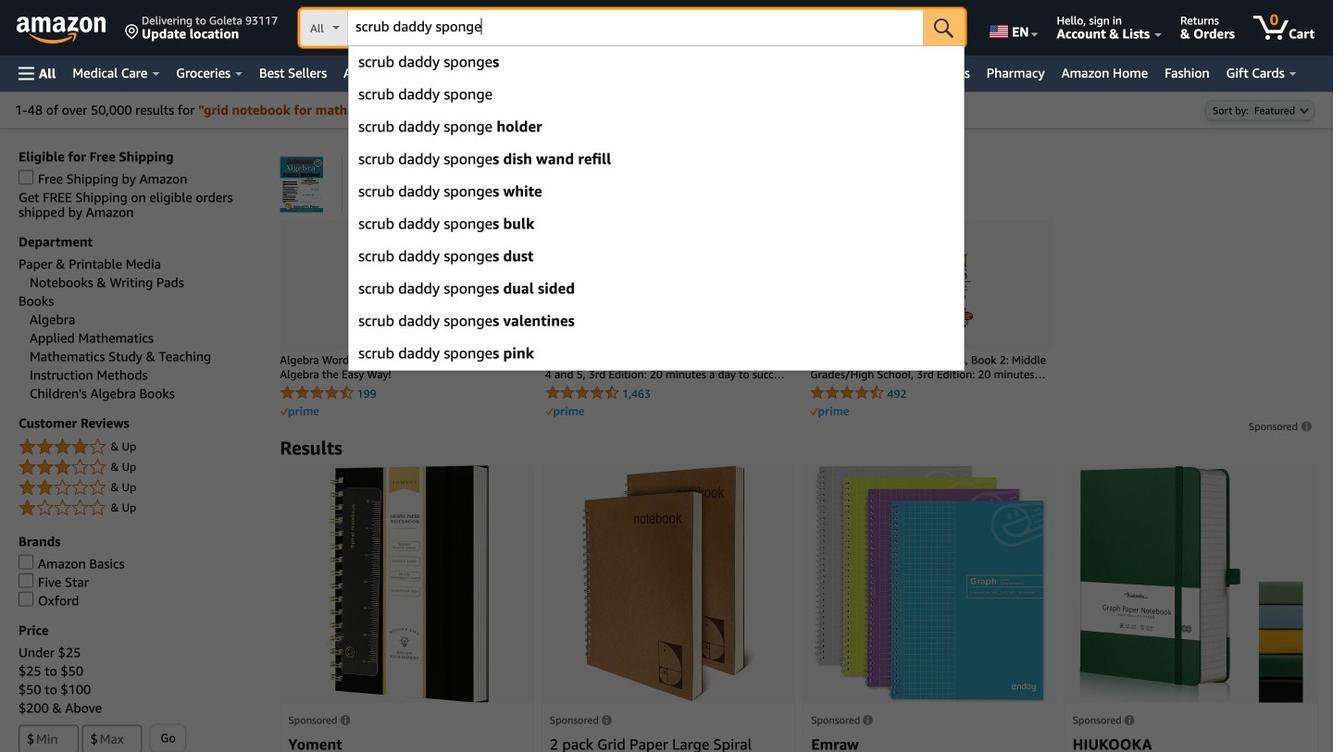 Task type: vqa. For each thing, say whether or not it's contained in the screenshot.
Eligible for Prime. image to the right
yes



Task type: describe. For each thing, give the bounding box(es) containing it.
1 checkbox image from the top
[[19, 170, 33, 185]]

sponsored ad - emraw graph paper notebooks spiral quad ruled grid notebook heavy duty white paper 100 sheets assorted colo... image
[[814, 466, 1046, 703]]

sponsored ad - yoment graph paper spiral notebook a5 graphing notebook 160 pages graph paper notebook spiral bound waterpr... image
[[325, 466, 489, 703]]

mastering essential math skills, book 2: middle grades/high school, 3rd edition: 20 minutes a day to success (stepping stones to proficiency in algebra) image
[[849, 229, 1015, 340]]

2 checkbox image from the top
[[19, 555, 33, 570]]

4 stars & up element
[[19, 437, 261, 459]]

none search field inside navigation navigation
[[300, 9, 965, 48]]

4 checkbox image from the top
[[19, 592, 33, 607]]

3 checkbox image from the top
[[19, 574, 33, 588]]

eligible for prime. image for mastering essential math skills, book 2: middle grades/high school, 3rd edition: 20 minutes a day to success (stepping stones to proficiency in algebra) image
[[810, 407, 849, 418]]

1 star & up element
[[19, 498, 261, 520]]

eligible for prime. image for algebra word problems made simple: master algebra the easy way! image
[[280, 407, 319, 418]]

navigation navigation
[[0, 0, 1333, 371]]

none submit inside search field
[[923, 9, 965, 46]]



Task type: locate. For each thing, give the bounding box(es) containing it.
checkbox image
[[19, 170, 33, 185], [19, 555, 33, 570], [19, 574, 33, 588], [19, 592, 33, 607]]

sponsored ad - hiukooka grid notebook journal-a5 graph paper notebook 320 pages,engineering notebook,100gsm thick paper gr... image
[[1080, 466, 1303, 703]]

sponsored ad - le vent 2 pack grid paper large spiral notebook 8.5 x 11 with 100gsm thick paper - square graph quad ruled ... image
[[582, 466, 755, 703]]

eligible for prime. image
[[545, 407, 584, 418]]

None submit
[[923, 9, 965, 46]]

algebra word problems made simple: master algebra the easy way! image
[[318, 229, 485, 340]]

2 stars & up element
[[19, 477, 261, 499]]

0 horizontal spatial eligible for prime. image
[[280, 407, 319, 418]]

Max text field
[[82, 725, 142, 753]]

2 eligible for prime. image from the left
[[810, 407, 849, 418]]

None search field
[[300, 9, 965, 48]]

1 eligible for prime. image from the left
[[280, 407, 319, 418]]

3 stars & up element
[[19, 457, 261, 479]]

eligible for prime. image
[[280, 407, 319, 418], [810, 407, 849, 418]]

1 horizontal spatial eligible for prime. image
[[810, 407, 849, 418]]

Search Amazon text field
[[348, 10, 923, 45]]

dropdown image
[[1300, 107, 1309, 114]]

Min text field
[[19, 725, 79, 753]]

amazon image
[[17, 17, 106, 44]]



